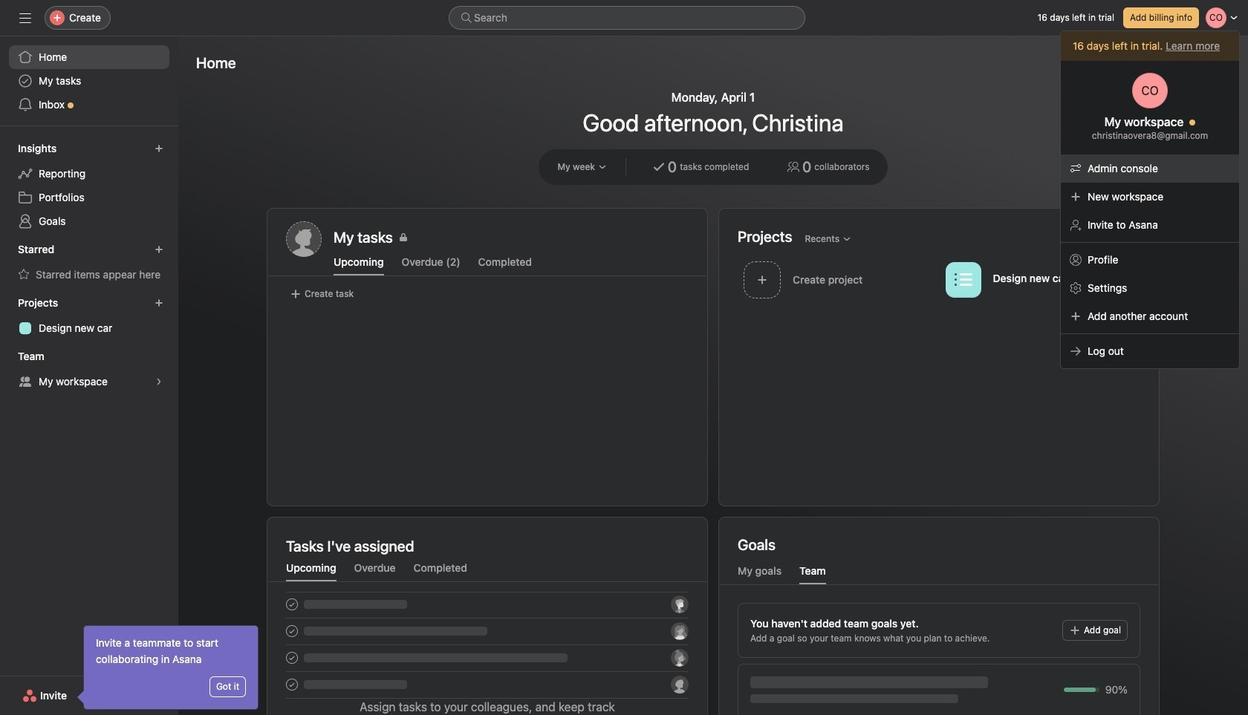 Task type: describe. For each thing, give the bounding box(es) containing it.
see details, my workspace image
[[155, 378, 164, 386]]

add items to starred image
[[155, 245, 164, 254]]

starred element
[[0, 236, 178, 290]]

projects element
[[0, 290, 178, 343]]

hide sidebar image
[[19, 12, 31, 24]]

new insights image
[[155, 144, 164, 153]]



Task type: vqa. For each thing, say whether or not it's contained in the screenshot.
Hide Sidebar ICON
yes



Task type: locate. For each thing, give the bounding box(es) containing it.
teams element
[[0, 343, 178, 397]]

insights element
[[0, 135, 178, 236]]

add profile photo image
[[286, 221, 322, 257]]

new project or portfolio image
[[155, 299, 164, 308]]

global element
[[0, 36, 178, 126]]

open user profile image
[[1133, 73, 1168, 109]]

list item
[[738, 257, 940, 302]]

menu item
[[1061, 155, 1240, 183]]

list box
[[449, 6, 806, 30]]

tooltip
[[80, 627, 258, 710]]

list image
[[955, 271, 973, 289]]



